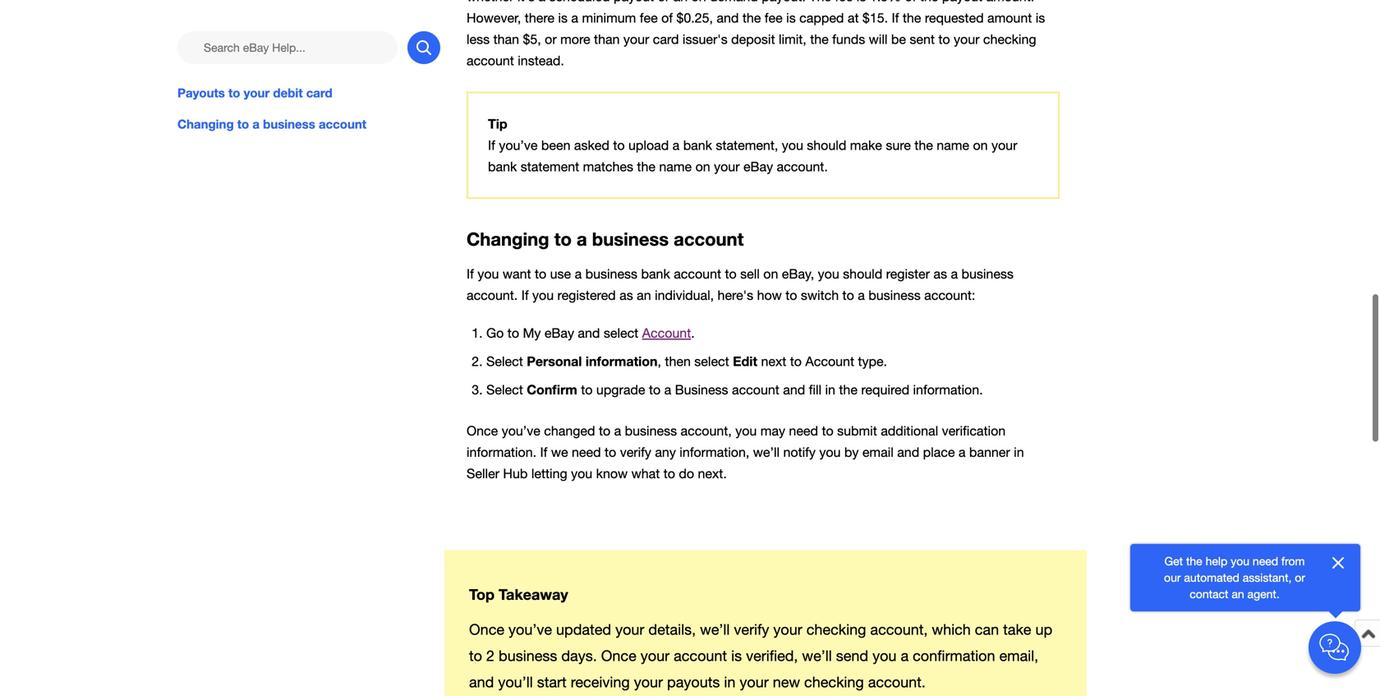 Task type: describe. For each thing, give the bounding box(es) containing it.
takeaway
[[499, 586, 568, 603]]

notify
[[784, 445, 816, 460]]

if down want on the left
[[522, 288, 529, 303]]

2
[[486, 647, 495, 664]]

top takeaway
[[469, 586, 568, 603]]

individual,
[[655, 288, 714, 303]]

a up account:
[[951, 266, 958, 281]]

you up switch
[[818, 266, 840, 281]]

which
[[932, 621, 971, 638]]

our
[[1164, 571, 1181, 584]]

on inside if you want to use a business bank account to sell on ebay, you should register as a business account. if you registered as an individual, here's how to switch to a business account:
[[764, 266, 779, 281]]

confirm
[[527, 382, 578, 397]]

you inside get the help you need from our automated assistant, or contact an agent.
[[1231, 554, 1250, 568]]

0 vertical spatial bank
[[683, 138, 712, 153]]

select confirm to upgrade to a business account and fill in the required information.
[[486, 382, 983, 397]]

account up sell
[[674, 228, 744, 250]]

from
[[1282, 554, 1305, 568]]

confirmation
[[913, 647, 996, 664]]

once for once you've updated your details, we'll verify your checking account, which can take up to 2 business days. once your account is verified, we'll send you a confirmation email, and you'll start receiving your payouts in your new checking account.
[[469, 621, 505, 638]]

in inside select confirm to upgrade to a business account and fill in the required information.
[[825, 382, 836, 397]]

here's
[[718, 288, 754, 303]]

next
[[761, 354, 787, 369]]

0 vertical spatial need
[[789, 423, 818, 438]]

0 vertical spatial on
[[973, 138, 988, 153]]

sure
[[886, 138, 911, 153]]

to left submit
[[822, 423, 834, 438]]

days.
[[562, 647, 597, 664]]

a down "payouts to your debit card"
[[253, 117, 260, 132]]

start
[[537, 673, 567, 691]]

changed
[[544, 423, 595, 438]]

the inside get the help you need from our automated assistant, or contact an agent.
[[1187, 554, 1203, 568]]

asked
[[574, 138, 610, 153]]

verify inside once you've updated your details, we'll verify your checking account, which can take up to 2 business days. once your account is verified, we'll send you a confirmation email, and you'll start receiving your payouts in your new checking account.
[[734, 621, 770, 638]]

payouts to your debit card
[[178, 85, 333, 100]]

automated
[[1185, 571, 1240, 584]]

account link
[[642, 325, 691, 341]]

the down upload
[[637, 159, 656, 174]]

changing inside changing to a business account link
[[178, 117, 234, 132]]

hub
[[503, 466, 528, 481]]

select personal information , then select edit next to account type.
[[486, 353, 888, 369]]

matches
[[583, 159, 634, 174]]

and inside once you've updated your details, we'll verify your checking account, which can take up to 2 business days. once your account is verified, we'll send you a confirmation email, and you'll start receiving your payouts in your new checking account.
[[469, 673, 494, 691]]

to inside changing to a business account link
[[237, 117, 249, 132]]

a right use
[[575, 266, 582, 281]]

may
[[761, 423, 786, 438]]

you'll
[[498, 673, 533, 691]]

should inside if you want to use a business bank account to sell on ebay, you should register as a business account. if you registered as an individual, here's how to switch to a business account:
[[843, 266, 883, 281]]

1 vertical spatial as
[[620, 288, 633, 303]]

banner
[[970, 445, 1011, 460]]

select for personal
[[486, 354, 523, 369]]

want
[[503, 266, 531, 281]]

email
[[863, 445, 894, 460]]

changing to a business account link
[[178, 115, 440, 133]]

registered
[[558, 288, 616, 303]]

been
[[541, 138, 571, 153]]

tip
[[488, 116, 508, 131]]

account,
[[681, 423, 732, 438]]

business
[[675, 382, 729, 397]]

to right how
[[786, 288, 798, 303]]

contact
[[1190, 587, 1229, 601]]

account down 'card'
[[319, 117, 367, 132]]

by
[[845, 445, 859, 460]]

fill
[[809, 382, 822, 397]]

make
[[850, 138, 883, 153]]

ebay,
[[782, 266, 815, 281]]

to inside payouts to your debit card link
[[228, 85, 240, 100]]

to inside once you've updated your details, we'll verify your checking account, which can take up to 2 business days. once your account is verified, we'll send you a confirmation email, and you'll start receiving your payouts in your new checking account.
[[469, 647, 482, 664]]

checking account.
[[805, 673, 926, 691]]

then
[[665, 354, 691, 369]]

0 horizontal spatial name
[[659, 159, 692, 174]]

information,
[[680, 445, 750, 460]]

if left want on the left
[[467, 266, 474, 281]]

upgrade
[[597, 382, 646, 397]]

payouts
[[178, 85, 225, 100]]

0 horizontal spatial account
[[642, 325, 691, 341]]

know
[[596, 466, 628, 481]]

information. inside once you've changed to a business account, you may need to submit additional verification information. if we need to verify any information, we'll notify you by email and place a banner in seller hub letting you know what to do next.
[[467, 445, 537, 460]]

to left upgrade
[[581, 382, 593, 397]]

required
[[862, 382, 910, 397]]

,
[[658, 354, 662, 369]]

a inside select confirm to upgrade to a business account and fill in the required information.
[[665, 382, 672, 397]]

you inside tip if you've been asked to upload a bank statement, you should make sure the name on your bank statement matches the name on your ebay account.
[[782, 138, 804, 153]]

business inside once you've changed to a business account, you may need to submit additional verification information. if we need to verify any information, we'll notify you by email and place a banner in seller hub letting you know what to do next.
[[625, 423, 677, 438]]

top
[[469, 586, 495, 603]]

you left want on the left
[[478, 266, 499, 281]]

0 horizontal spatial on
[[696, 159, 711, 174]]

to left use
[[535, 266, 547, 281]]

new
[[773, 673, 800, 691]]

2 vertical spatial once
[[601, 647, 637, 664]]

a down upgrade
[[614, 423, 621, 438]]

1 vertical spatial changing
[[467, 228, 549, 250]]

once for once you've changed to a business account, you may need to submit additional verification information. if we need to verify any information, we'll notify you by email and place a banner in seller hub letting you know what to do next.
[[467, 423, 498, 438]]

account:
[[925, 288, 976, 303]]

to right go
[[508, 325, 519, 341]]

payouts
[[667, 673, 720, 691]]

the inside select confirm to upgrade to a business account and fill in the required information.
[[839, 382, 858, 397]]

help
[[1206, 554, 1228, 568]]

use
[[550, 266, 571, 281]]

switch
[[801, 288, 839, 303]]

what
[[632, 466, 660, 481]]

email,
[[1000, 647, 1039, 664]]

is
[[731, 647, 742, 664]]

statement,
[[716, 138, 778, 153]]

in your
[[724, 673, 769, 691]]

you left the may
[[736, 423, 757, 438]]

type.
[[858, 354, 888, 369]]

you inside once you've updated your details, we'll verify your checking account, which can take up to 2 business days. once your account is verified, we'll send you a confirmation email, and you'll start receiving your payouts in your new checking account.
[[873, 647, 897, 664]]

the right the sure
[[915, 138, 933, 153]]

verification
[[942, 423, 1006, 438]]



Task type: vqa. For each thing, say whether or not it's contained in the screenshot.
individual,
yes



Task type: locate. For each thing, give the bounding box(es) containing it.
2 select from the top
[[486, 382, 523, 397]]

information. inside select confirm to upgrade to a business account and fill in the required information.
[[913, 382, 983, 397]]

0 vertical spatial information.
[[913, 382, 983, 397]]

account.
[[777, 159, 828, 174], [467, 288, 518, 303]]

you've down "tip"
[[499, 138, 538, 153]]

how
[[757, 288, 782, 303]]

if you want to use a business bank account to sell on ebay, you should register as a business account. if you registered as an individual, here's how to switch to a business account:
[[467, 266, 1014, 303]]

0 horizontal spatial account.
[[467, 288, 518, 303]]

ebay down statement,
[[744, 159, 773, 174]]

statement
[[521, 159, 580, 174]]

receiving
[[571, 673, 630, 691]]

0 horizontal spatial need
[[572, 445, 601, 460]]

or
[[1295, 571, 1306, 584]]

0 vertical spatial in
[[825, 382, 836, 397]]

verify inside once you've changed to a business account, you may need to submit additional verification information. if we need to verify any information, we'll notify you by email and place a banner in seller hub letting you know what to do next.
[[620, 445, 652, 460]]

and inside select confirm to upgrade to a business account and fill in the required information.
[[783, 382, 806, 397]]

verified,
[[746, 647, 798, 664]]

tip if you've been asked to upload a bank statement, you should make sure the name on your bank statement matches the name on your ebay account.
[[488, 116, 1018, 174]]

1 horizontal spatial need
[[789, 423, 818, 438]]

we'll inside once you've changed to a business account, you may need to submit additional verification information. if we need to verify any information, we'll notify you by email and place a banner in seller hub letting you know what to do next.
[[753, 445, 780, 460]]

select
[[486, 354, 523, 369], [486, 382, 523, 397]]

1 vertical spatial should
[[843, 266, 883, 281]]

0 vertical spatial account
[[642, 325, 691, 341]]

an
[[637, 288, 651, 303], [1232, 587, 1245, 601]]

1 vertical spatial select
[[486, 382, 523, 397]]

and down additional
[[898, 445, 920, 460]]

do
[[679, 466, 694, 481]]

0 horizontal spatial as
[[620, 288, 633, 303]]

to left 2
[[469, 647, 482, 664]]

in
[[825, 382, 836, 397], [1014, 445, 1024, 460]]

upload
[[629, 138, 669, 153]]

should left the register
[[843, 266, 883, 281]]

account. down statement,
[[777, 159, 828, 174]]

2 vertical spatial on
[[764, 266, 779, 281]]

0 vertical spatial name
[[937, 138, 970, 153]]

an inside if you want to use a business bank account to sell on ebay, you should register as a business account. if you registered as an individual, here's how to switch to a business account:
[[637, 288, 651, 303]]

account up "fill"
[[806, 354, 855, 369]]

0 vertical spatial once
[[467, 423, 498, 438]]

2 vertical spatial need
[[1253, 554, 1279, 568]]

ebay
[[744, 159, 773, 174], [545, 325, 574, 341]]

0 vertical spatial changing
[[178, 117, 234, 132]]

you left know
[[571, 466, 593, 481]]

changing
[[178, 117, 234, 132], [467, 228, 549, 250]]

1 vertical spatial bank
[[488, 159, 517, 174]]

to down "payouts to your debit card"
[[237, 117, 249, 132]]

if inside once you've changed to a business account, you may need to submit additional verification information. if we need to verify any information, we'll notify you by email and place a banner in seller hub letting you know what to do next.
[[540, 445, 548, 460]]

assistant,
[[1243, 571, 1292, 584]]

once you've updated your details, we'll verify your checking account, which can take up to 2 business days. once your account is verified, we'll send you a confirmation email, and you'll start receiving your payouts in your new checking account.
[[469, 621, 1053, 691]]

we
[[551, 445, 568, 460]]

you down checking account,
[[873, 647, 897, 664]]

changing up want on the left
[[467, 228, 549, 250]]

a down checking account,
[[901, 647, 909, 664]]

0 horizontal spatial ebay
[[545, 325, 574, 341]]

and left "fill"
[[783, 382, 806, 397]]

once up 2
[[469, 621, 505, 638]]

you've up hub
[[502, 423, 541, 438]]

bank right upload
[[683, 138, 712, 153]]

1 horizontal spatial an
[[1232, 587, 1245, 601]]

on
[[973, 138, 988, 153], [696, 159, 711, 174], [764, 266, 779, 281]]

business inside once you've updated your details, we'll verify your checking account, which can take up to 2 business days. once your account is verified, we'll send you a confirmation email, and you'll start receiving your payouts in your new checking account.
[[499, 647, 557, 664]]

debit
[[273, 85, 303, 100]]

0 horizontal spatial changing
[[178, 117, 234, 132]]

changing to a business account down debit
[[178, 117, 367, 132]]

an inside get the help you need from our automated assistant, or contact an agent.
[[1232, 587, 1245, 601]]

need right we
[[572, 445, 601, 460]]

1 select from the top
[[486, 354, 523, 369]]

select for account
[[604, 325, 639, 341]]

account up payouts
[[674, 647, 727, 664]]

1 horizontal spatial name
[[937, 138, 970, 153]]

once up receiving
[[601, 647, 637, 664]]

the
[[915, 138, 933, 153], [637, 159, 656, 174], [839, 382, 858, 397], [1187, 554, 1203, 568]]

select left confirm
[[486, 382, 523, 397]]

0 vertical spatial verify
[[620, 445, 652, 460]]

to up know
[[605, 445, 617, 460]]

you right statement,
[[782, 138, 804, 153]]

additional
[[881, 423, 939, 438]]

verify up is
[[734, 621, 770, 638]]

sell
[[741, 266, 760, 281]]

0 horizontal spatial changing to a business account
[[178, 117, 367, 132]]

0 vertical spatial select
[[486, 354, 523, 369]]

to right next
[[790, 354, 802, 369]]

in inside once you've changed to a business account, you may need to submit additional verification information. if we need to verify any information, we'll notify you by email and place a banner in seller hub letting you know what to do next.
[[1014, 445, 1024, 460]]

account. down want on the left
[[467, 288, 518, 303]]

we'll for verified,
[[802, 647, 832, 664]]

as right registered
[[620, 288, 633, 303]]

1 horizontal spatial changing to a business account
[[467, 228, 744, 250]]

account. inside tip if you've been asked to upload a bank statement, you should make sure the name on your bank statement matches the name on your ebay account.
[[777, 159, 828, 174]]

you down use
[[533, 288, 554, 303]]

to right payouts
[[228, 85, 240, 100]]

as up account:
[[934, 266, 948, 281]]

should left make
[[807, 138, 847, 153]]

register
[[886, 266, 930, 281]]

your
[[244, 85, 270, 100], [992, 138, 1018, 153], [714, 159, 740, 174], [616, 621, 645, 638], [774, 621, 803, 638], [641, 647, 670, 664], [634, 673, 663, 691]]

2 vertical spatial we'll
[[802, 647, 832, 664]]

account down edit
[[732, 382, 780, 397]]

select inside select confirm to upgrade to a business account and fill in the required information.
[[486, 382, 523, 397]]

0 vertical spatial select
[[604, 325, 639, 341]]

a
[[253, 117, 260, 132], [673, 138, 680, 153], [577, 228, 587, 250], [575, 266, 582, 281], [951, 266, 958, 281], [858, 288, 865, 303], [665, 382, 672, 397], [614, 423, 621, 438], [959, 445, 966, 460], [901, 647, 909, 664]]

1 vertical spatial account
[[806, 354, 855, 369]]

an left agent.
[[1232, 587, 1245, 601]]

and down registered
[[578, 325, 600, 341]]

1 horizontal spatial as
[[934, 266, 948, 281]]

to inside tip if you've been asked to upload a bank statement, you should make sure the name on your bank statement matches the name on your ebay account.
[[613, 138, 625, 153]]

account inside if you want to use a business bank account to sell on ebay, you should register as a business account. if you registered as an individual, here's how to switch to a business account:
[[674, 266, 722, 281]]

bank down "tip"
[[488, 159, 517, 174]]

1 horizontal spatial account.
[[777, 159, 828, 174]]

agent.
[[1248, 587, 1280, 601]]

information.
[[913, 382, 983, 397], [467, 445, 537, 460]]

bank up individual, on the top of page
[[641, 266, 670, 281]]

1 vertical spatial once
[[469, 621, 505, 638]]

changing down payouts
[[178, 117, 234, 132]]

need up assistant,
[[1253, 554, 1279, 568]]

you've inside once you've changed to a business account, you may need to submit additional verification information. if we need to verify any information, we'll notify you by email and place a banner in seller hub letting you know what to do next.
[[502, 423, 541, 438]]

updated
[[556, 621, 611, 638]]

need inside get the help you need from our automated assistant, or contact an agent.
[[1253, 554, 1279, 568]]

can
[[975, 621, 999, 638]]

you've
[[499, 138, 538, 153], [502, 423, 541, 438], [509, 621, 552, 638]]

0 vertical spatial as
[[934, 266, 948, 281]]

0 horizontal spatial an
[[637, 288, 651, 303]]

you've down takeaway
[[509, 621, 552, 638]]

1 vertical spatial we'll
[[700, 621, 730, 638]]

1 vertical spatial in
[[1014, 445, 1024, 460]]

a up registered
[[577, 228, 587, 250]]

2 horizontal spatial we'll
[[802, 647, 832, 664]]

select inside select personal information , then select edit next to account type.
[[695, 354, 729, 369]]

personal
[[527, 353, 582, 369]]

any
[[655, 445, 676, 460]]

once you've changed to a business account, you may need to submit additional verification information. if we need to verify any information, we'll notify you by email and place a banner in seller hub letting you know what to do next.
[[467, 423, 1024, 481]]

up
[[1036, 621, 1053, 638]]

2 horizontal spatial on
[[973, 138, 988, 153]]

to down ,
[[649, 382, 661, 397]]

0 vertical spatial an
[[637, 288, 651, 303]]

0 vertical spatial you've
[[499, 138, 538, 153]]

we'll for information,
[[753, 445, 780, 460]]

account up individual, on the top of page
[[674, 266, 722, 281]]

bank inside if you want to use a business bank account to sell on ebay, you should register as a business account. if you registered as an individual, here's how to switch to a business account:
[[641, 266, 670, 281]]

1 vertical spatial name
[[659, 159, 692, 174]]

the right "fill"
[[839, 382, 858, 397]]

0 horizontal spatial select
[[604, 325, 639, 341]]

select up business
[[695, 354, 729, 369]]

select up information
[[604, 325, 639, 341]]

go
[[486, 325, 504, 341]]

edit
[[733, 353, 758, 369]]

you've for changed
[[502, 423, 541, 438]]

1 vertical spatial an
[[1232, 587, 1245, 601]]

1 horizontal spatial bank
[[641, 266, 670, 281]]

if inside tip if you've been asked to upload a bank statement, you should make sure the name on your bank statement matches the name on your ebay account.
[[488, 138, 495, 153]]

account. inside if you want to use a business bank account to sell on ebay, you should register as a business account. if you registered as an individual, here's how to switch to a business account:
[[467, 288, 518, 303]]

if left we
[[540, 445, 548, 460]]

once up 'seller'
[[467, 423, 498, 438]]

select inside select personal information , then select edit next to account type.
[[486, 354, 523, 369]]

you've inside once you've updated your details, we'll verify your checking account, which can take up to 2 business days. once your account is verified, we'll send you a confirmation email, and you'll start receiving your payouts in your new checking account.
[[509, 621, 552, 638]]

get the help you need from our automated assistant, or contact an agent. tooltip
[[1157, 553, 1313, 602]]

2 vertical spatial you've
[[509, 621, 552, 638]]

and down 2
[[469, 673, 494, 691]]

verify up what at bottom left
[[620, 445, 652, 460]]

1 vertical spatial you've
[[502, 423, 541, 438]]

to left do
[[664, 466, 675, 481]]

2 horizontal spatial need
[[1253, 554, 1279, 568]]

we'll right details,
[[700, 621, 730, 638]]

business
[[263, 117, 315, 132], [592, 228, 669, 250], [586, 266, 638, 281], [962, 266, 1014, 281], [869, 288, 921, 303], [625, 423, 677, 438], [499, 647, 557, 664]]

need up notify
[[789, 423, 818, 438]]

to left sell
[[725, 266, 737, 281]]

.
[[691, 325, 695, 341]]

my
[[523, 325, 541, 341]]

you
[[782, 138, 804, 153], [478, 266, 499, 281], [818, 266, 840, 281], [533, 288, 554, 303], [736, 423, 757, 438], [820, 445, 841, 460], [571, 466, 593, 481], [1231, 554, 1250, 568], [873, 647, 897, 664]]

a right place
[[959, 445, 966, 460]]

2 vertical spatial bank
[[641, 266, 670, 281]]

0 horizontal spatial verify
[[620, 445, 652, 460]]

you left by
[[820, 445, 841, 460]]

submit
[[837, 423, 877, 438]]

select for edit
[[695, 354, 729, 369]]

account up ,
[[642, 325, 691, 341]]

0 vertical spatial should
[[807, 138, 847, 153]]

name down upload
[[659, 159, 692, 174]]

get the help you need from our automated assistant, or contact an agent.
[[1164, 554, 1306, 601]]

you've for updated
[[509, 621, 552, 638]]

2 horizontal spatial bank
[[683, 138, 712, 153]]

Search eBay Help... text field
[[178, 31, 398, 64]]

0 vertical spatial ebay
[[744, 159, 773, 174]]

0 horizontal spatial in
[[825, 382, 836, 397]]

0 horizontal spatial bank
[[488, 159, 517, 174]]

1 horizontal spatial changing
[[467, 228, 549, 250]]

1 vertical spatial select
[[695, 354, 729, 369]]

should inside tip if you've been asked to upload a bank statement, you should make sure the name on your bank statement matches the name on your ebay account.
[[807, 138, 847, 153]]

account inside select personal information , then select edit next to account type.
[[806, 354, 855, 369]]

1 vertical spatial ebay
[[545, 325, 574, 341]]

and
[[578, 325, 600, 341], [783, 382, 806, 397], [898, 445, 920, 460], [469, 673, 494, 691]]

once inside once you've changed to a business account, you may need to submit additional verification information. if we need to verify any information, we'll notify you by email and place a banner in seller hub letting you know what to do next.
[[467, 423, 498, 438]]

1 vertical spatial information.
[[467, 445, 537, 460]]

select down go
[[486, 354, 523, 369]]

1 horizontal spatial information.
[[913, 382, 983, 397]]

select for confirm
[[486, 382, 523, 397]]

name right the sure
[[937, 138, 970, 153]]

checking account,
[[807, 621, 928, 638]]

a right upload
[[673, 138, 680, 153]]

changing to a business account up use
[[467, 228, 744, 250]]

place
[[923, 445, 955, 460]]

we'll down the may
[[753, 445, 780, 460]]

a inside once you've updated your details, we'll verify your checking account, which can take up to 2 business days. once your account is verified, we'll send you a confirmation email, and you'll start receiving your payouts in your new checking account.
[[901, 647, 909, 664]]

0 vertical spatial account.
[[777, 159, 828, 174]]

payouts to your debit card link
[[178, 84, 440, 102]]

1 horizontal spatial select
[[695, 354, 729, 369]]

to up the matches
[[613, 138, 625, 153]]

a inside tip if you've been asked to upload a bank statement, you should make sure the name on your bank statement matches the name on your ebay account.
[[673, 138, 680, 153]]

to right changed
[[599, 423, 611, 438]]

letting
[[532, 466, 568, 481]]

account inside select confirm to upgrade to a business account and fill in the required information.
[[732, 382, 780, 397]]

1 horizontal spatial account
[[806, 354, 855, 369]]

a down then
[[665, 382, 672, 397]]

ebay inside tip if you've been asked to upload a bank statement, you should make sure the name on your bank statement matches the name on your ebay account.
[[744, 159, 773, 174]]

card
[[306, 85, 333, 100]]

0 horizontal spatial we'll
[[700, 621, 730, 638]]

we'll
[[753, 445, 780, 460], [700, 621, 730, 638], [802, 647, 832, 664]]

to
[[228, 85, 240, 100], [237, 117, 249, 132], [613, 138, 625, 153], [554, 228, 572, 250], [535, 266, 547, 281], [725, 266, 737, 281], [786, 288, 798, 303], [843, 288, 854, 303], [508, 325, 519, 341], [790, 354, 802, 369], [581, 382, 593, 397], [649, 382, 661, 397], [599, 423, 611, 438], [822, 423, 834, 438], [605, 445, 617, 460], [664, 466, 675, 481], [469, 647, 482, 664]]

0 vertical spatial changing to a business account
[[178, 117, 367, 132]]

1 vertical spatial on
[[696, 159, 711, 174]]

1 horizontal spatial we'll
[[753, 445, 780, 460]]

0 horizontal spatial information.
[[467, 445, 537, 460]]

0 vertical spatial we'll
[[753, 445, 780, 460]]

account inside once you've updated your details, we'll verify your checking account, which can take up to 2 business days. once your account is verified, we'll send you a confirmation email, and you'll start receiving your payouts in your new checking account.
[[674, 647, 727, 664]]

information
[[586, 353, 658, 369]]

if down "tip"
[[488, 138, 495, 153]]

take
[[1003, 621, 1032, 638]]

send
[[836, 647, 869, 664]]

information. up hub
[[467, 445, 537, 460]]

you right help
[[1231, 554, 1250, 568]]

to inside select personal information , then select edit next to account type.
[[790, 354, 802, 369]]

seller
[[467, 466, 500, 481]]

1 vertical spatial changing to a business account
[[467, 228, 744, 250]]

account
[[642, 325, 691, 341], [806, 354, 855, 369]]

1 horizontal spatial in
[[1014, 445, 1024, 460]]

to right switch
[[843, 288, 854, 303]]

in right banner
[[1014, 445, 1024, 460]]

1 horizontal spatial ebay
[[744, 159, 773, 174]]

1 vertical spatial verify
[[734, 621, 770, 638]]

an left individual, on the top of page
[[637, 288, 651, 303]]

the right get
[[1187, 554, 1203, 568]]

go to my ebay and select account .
[[486, 325, 695, 341]]

verify
[[620, 445, 652, 460], [734, 621, 770, 638]]

and inside once you've changed to a business account, you may need to submit additional verification information. if we need to verify any information, we'll notify you by email and place a banner in seller hub letting you know what to do next.
[[898, 445, 920, 460]]

1 vertical spatial need
[[572, 445, 601, 460]]

details,
[[649, 621, 696, 638]]

in right "fill"
[[825, 382, 836, 397]]

1 horizontal spatial on
[[764, 266, 779, 281]]

get
[[1165, 554, 1183, 568]]

1 horizontal spatial verify
[[734, 621, 770, 638]]

you've inside tip if you've been asked to upload a bank statement, you should make sure the name on your bank statement matches the name on your ebay account.
[[499, 138, 538, 153]]

we'll left send
[[802, 647, 832, 664]]

a right switch
[[858, 288, 865, 303]]

information. up verification
[[913, 382, 983, 397]]

ebay right my
[[545, 325, 574, 341]]

to up use
[[554, 228, 572, 250]]

should
[[807, 138, 847, 153], [843, 266, 883, 281]]

1 vertical spatial account.
[[467, 288, 518, 303]]



